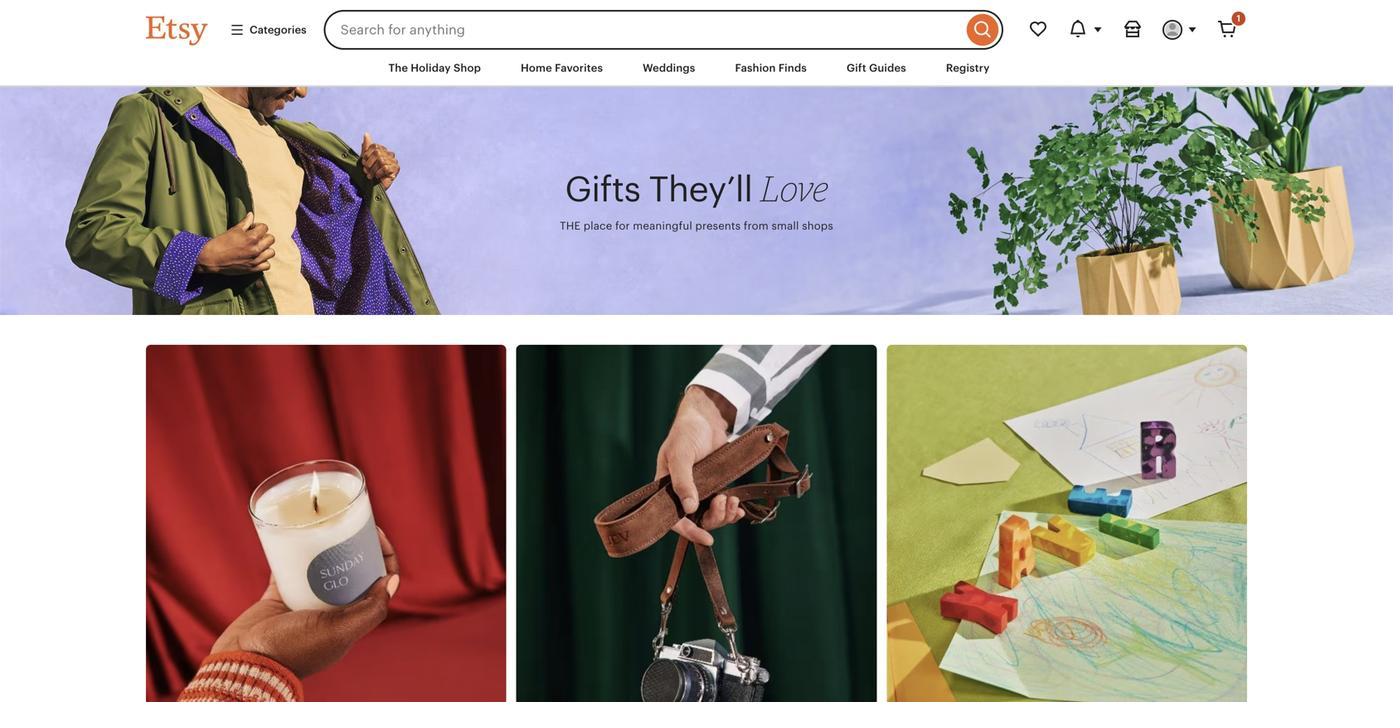 Task type: vqa. For each thing, say whether or not it's contained in the screenshot.
the Registry link
yes



Task type: locate. For each thing, give the bounding box(es) containing it.
home favorites link
[[508, 53, 616, 83]]

None search field
[[324, 10, 1004, 50]]

gift
[[847, 62, 867, 74]]

shop
[[454, 62, 481, 74]]

fashion finds link
[[723, 53, 819, 83]]

Search for anything text field
[[324, 10, 963, 50]]

home favorites
[[521, 62, 603, 74]]

menu bar
[[116, 50, 1277, 87]]

gifts for her image
[[146, 345, 507, 703]]

1
[[1237, 13, 1241, 24]]

registry link
[[934, 53, 1002, 83]]

the holiday shop link
[[376, 53, 494, 83]]

1 link
[[1208, 10, 1248, 50]]

the holiday shop
[[389, 62, 481, 74]]

for
[[615, 220, 630, 232]]

guides
[[869, 62, 907, 74]]

they'll
[[649, 170, 753, 209]]

fashion finds
[[735, 62, 807, 74]]

gifts for him image
[[516, 345, 877, 703]]



Task type: describe. For each thing, give the bounding box(es) containing it.
the place for meaningful presents from small shops
[[560, 220, 833, 232]]

love
[[761, 167, 828, 210]]

place
[[584, 220, 612, 232]]

gifts they'll love
[[565, 167, 828, 210]]

categories button
[[217, 15, 319, 45]]

gifts
[[565, 170, 641, 209]]

the
[[389, 62, 408, 74]]

gifts for kids image
[[887, 345, 1248, 703]]

presents
[[696, 220, 741, 232]]

categories banner
[[116, 0, 1277, 50]]

weddings
[[643, 62, 695, 74]]

small
[[772, 220, 799, 232]]

none search field inside 'categories' banner
[[324, 10, 1004, 50]]

from
[[744, 220, 769, 232]]

gift guides
[[847, 62, 907, 74]]

registry
[[946, 62, 990, 74]]

weddings link
[[630, 53, 708, 83]]

finds
[[779, 62, 807, 74]]

menu bar containing the holiday shop
[[116, 50, 1277, 87]]

holiday
[[411, 62, 451, 74]]

shops
[[802, 220, 833, 232]]

gift guides link
[[834, 53, 919, 83]]

favorites
[[555, 62, 603, 74]]

meaningful
[[633, 220, 693, 232]]

categories
[[250, 24, 307, 36]]

the
[[560, 220, 581, 232]]

home
[[521, 62, 552, 74]]

fashion
[[735, 62, 776, 74]]



